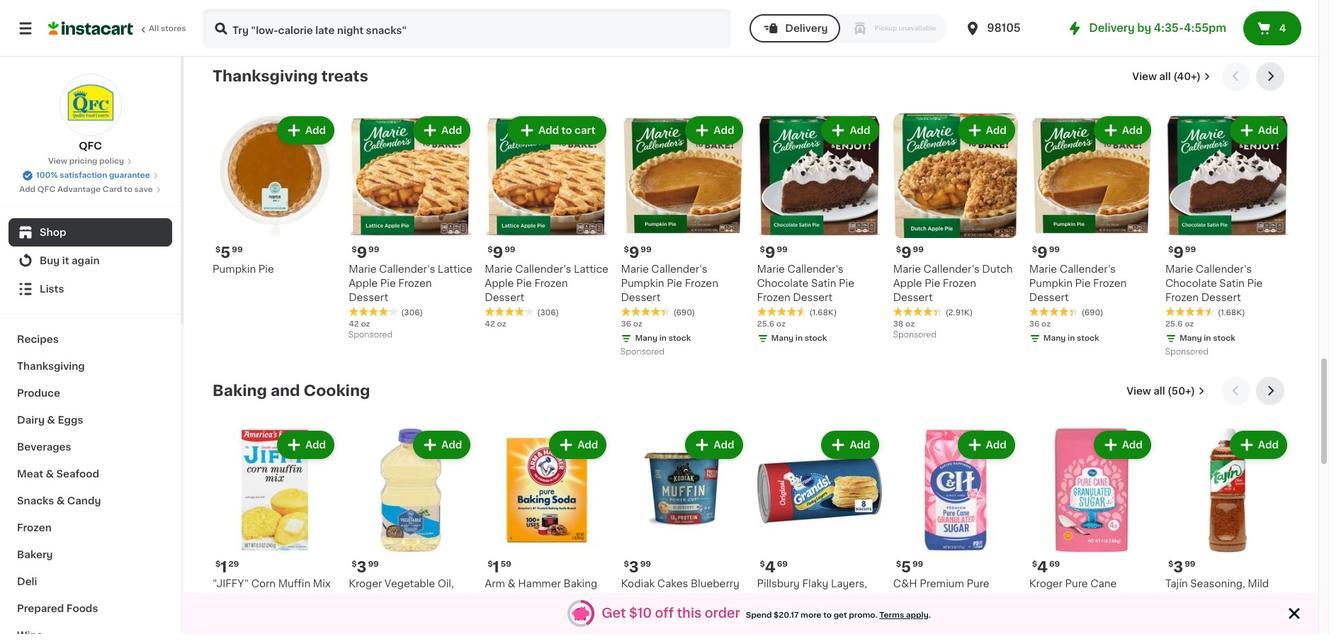 Task type: locate. For each thing, give the bounding box(es) containing it.
$ 3 99 up tajín
[[1169, 560, 1196, 575]]

cane inside c&h premium pure cane granulated sugar 4 lb
[[894, 593, 920, 603]]

in inside button
[[1204, 20, 1212, 27]]

shop
[[40, 228, 66, 237]]

0 horizontal spatial 36
[[621, 320, 632, 328]]

pie inside marie callender's dutch apple pie frozen dessert
[[925, 278, 941, 288]]

0 horizontal spatial 42 oz
[[349, 320, 370, 328]]

kroger inside kroger vegetable oil, pure
[[349, 579, 382, 589]]

0 horizontal spatial thanksgiving
[[17, 362, 85, 371]]

2 3 from the left
[[629, 560, 639, 575]]

to inside button
[[562, 125, 572, 135]]

2 horizontal spatial to
[[824, 611, 832, 619]]

0 horizontal spatial qfc
[[37, 186, 56, 194]]

0 vertical spatial view
[[1133, 71, 1157, 81]]

& right meat
[[46, 469, 54, 479]]

3 up tajín
[[1174, 560, 1184, 575]]

3
[[357, 560, 367, 575], [629, 560, 639, 575], [1174, 560, 1184, 575]]

2 granulated from the left
[[1030, 593, 1085, 603]]

thanksgiving inside item carousel region
[[213, 69, 318, 83]]

$ 4 69 for kroger
[[1033, 560, 1061, 575]]

99
[[232, 246, 243, 254], [369, 246, 380, 254], [505, 246, 516, 254], [641, 246, 652, 254], [777, 246, 788, 254], [913, 246, 924, 254], [1050, 246, 1060, 254], [1186, 246, 1197, 254], [368, 561, 379, 568], [641, 561, 651, 568], [913, 561, 924, 568], [1185, 561, 1196, 568]]

1 vertical spatial muffin
[[658, 593, 691, 603]]

1 horizontal spatial thanksgiving
[[213, 69, 318, 83]]

5 up the c&h
[[902, 560, 912, 575]]

to down guarantee
[[124, 186, 132, 194]]

2 $ 4 69 from the left
[[1033, 560, 1061, 575]]

seafood
[[56, 469, 99, 479]]

1 horizontal spatial 25.6
[[1166, 320, 1183, 328]]

all left (40+)
[[1160, 71, 1172, 81]]

1 for "jiffy" corn muffin mix
[[221, 560, 227, 575]]

1 horizontal spatial 42 oz
[[485, 320, 507, 328]]

3 up kodiak
[[629, 560, 639, 575]]

1 42 oz from the left
[[349, 320, 370, 328]]

$ 3 99 up kroger vegetable oil, pure
[[352, 560, 379, 575]]

candy
[[67, 496, 101, 506]]

0 horizontal spatial muffin
[[278, 579, 311, 589]]

kodiak
[[621, 579, 655, 589]]

0 horizontal spatial 25.6 oz
[[757, 320, 786, 328]]

promo.
[[849, 611, 878, 619]]

sponsored badge image for marie callender's dutch apple pie frozen dessert
[[894, 331, 936, 339]]

1 horizontal spatial (306)
[[537, 309, 559, 317]]

1 horizontal spatial 1
[[493, 560, 500, 575]]

kroger inside "kroger pure cane granulated sugar"
[[1030, 579, 1063, 589]]

6 marie from the left
[[1030, 264, 1058, 274]]

arm
[[485, 579, 505, 589]]

69 up "kroger pure cane granulated sugar"
[[1050, 561, 1061, 568]]

pure inside "kroger pure cane granulated sugar"
[[1066, 579, 1088, 589]]

6 $ 9 99 from the left
[[1033, 245, 1060, 260]]

36
[[621, 320, 632, 328], [1030, 320, 1040, 328]]

8 for (1.16k)
[[349, 20, 354, 27]]

$ inside $ 1 29
[[215, 561, 221, 568]]

1 item carousel region from the top
[[213, 62, 1291, 366]]

produce link
[[9, 380, 172, 407]]

snacks
[[17, 496, 54, 506]]

0 horizontal spatial marie callender's pumpkin pie frozen dessert
[[621, 264, 719, 303]]

satin
[[812, 278, 837, 288], [1220, 278, 1245, 288]]

5 up 'pumpkin pie'
[[221, 245, 231, 260]]

1 3 from the left
[[357, 560, 367, 575]]

$ 3 99 for kroger
[[352, 560, 379, 575]]

Search field
[[204, 10, 730, 47]]

1 $ 9 99 from the left
[[352, 245, 380, 260]]

1 kroger from the left
[[349, 579, 382, 589]]

view pricing policy link
[[48, 156, 133, 167]]

muffin down cakes
[[658, 593, 691, 603]]

muffin left mix
[[278, 579, 311, 589]]

baking left the and
[[213, 383, 267, 398]]

all for (40+)
[[1160, 71, 1172, 81]]

0 horizontal spatial lattice
[[438, 264, 473, 274]]

1 horizontal spatial 36 oz
[[1030, 320, 1051, 328]]

2 horizontal spatial 8 oz
[[757, 20, 774, 27]]

$ 5 99
[[215, 245, 243, 260], [896, 560, 924, 575]]

0 horizontal spatial marie callender's chocolate satin pie frozen dessert
[[757, 264, 855, 303]]

3 $ 3 99 from the left
[[1169, 560, 1196, 575]]

add inside 'link'
[[19, 186, 36, 194]]

item carousel region
[[213, 62, 1291, 366], [213, 377, 1291, 634]]

2 25.6 from the left
[[1166, 320, 1183, 328]]

view up 100%
[[48, 157, 67, 165]]

cane
[[1091, 579, 1117, 589], [894, 593, 920, 603]]

1
[[894, 20, 897, 27], [221, 560, 227, 575], [493, 560, 500, 575]]

view for view pricing policy
[[48, 157, 67, 165]]

4 dessert from the left
[[793, 293, 833, 303]]

lists link
[[9, 275, 172, 303]]

5 callender's from the left
[[924, 264, 980, 274]]

sugar inside "kroger pure cane granulated sugar"
[[1088, 593, 1117, 603]]

(2.91k)
[[946, 309, 973, 317]]

2 sugar from the left
[[1088, 593, 1117, 603]]

0 horizontal spatial (690)
[[674, 309, 695, 317]]

0 horizontal spatial apple
[[349, 278, 378, 288]]

premium
[[920, 579, 965, 589]]

1 satin from the left
[[812, 278, 837, 288]]

2 vertical spatial view
[[1127, 386, 1152, 396]]

1 horizontal spatial to
[[562, 125, 572, 135]]

frozen inside marie callender's dutch apple pie frozen dessert
[[943, 278, 977, 288]]

0 horizontal spatial satin
[[812, 278, 837, 288]]

1 vertical spatial 5
[[902, 560, 912, 575]]

baking inside arm & hammer baking soda, pure
[[564, 579, 598, 589]]

callender's
[[379, 264, 435, 274], [515, 264, 572, 274], [652, 264, 708, 274], [788, 264, 844, 274], [924, 264, 980, 274], [1060, 264, 1116, 274], [1196, 264, 1253, 274]]

0 horizontal spatial (1.68k)
[[810, 309, 837, 317]]

7 $ 9 99 from the left
[[1169, 245, 1197, 260]]

& left candy
[[56, 496, 65, 506]]

0 vertical spatial item carousel region
[[213, 62, 1291, 366]]

$
[[215, 246, 221, 254], [352, 246, 357, 254], [488, 246, 493, 254], [624, 246, 629, 254], [760, 246, 765, 254], [896, 246, 902, 254], [1033, 246, 1038, 254], [1169, 246, 1174, 254], [215, 561, 221, 568], [352, 561, 357, 568], [488, 561, 493, 568], [624, 561, 629, 568], [760, 561, 765, 568], [896, 561, 902, 568], [1033, 561, 1038, 568], [1169, 561, 1174, 568]]

14
[[1166, 593, 1175, 600]]

0 vertical spatial muffin
[[278, 579, 311, 589]]

1 horizontal spatial qfc
[[79, 141, 102, 151]]

100% satisfaction guarantee
[[36, 172, 150, 179]]

36 oz
[[621, 320, 643, 328], [1030, 320, 1051, 328]]

$ 3 99 for kodiak
[[624, 560, 651, 575]]

0 horizontal spatial 1
[[221, 560, 227, 575]]

0 horizontal spatial (306)
[[401, 309, 423, 317]]

minute
[[621, 593, 656, 603]]

$ 5 99 up the c&h
[[896, 560, 924, 575]]

qfc up view pricing policy link
[[79, 141, 102, 151]]

2 horizontal spatial $ 3 99
[[1169, 560, 1196, 575]]

dairy & eggs
[[17, 415, 83, 425]]

2 horizontal spatial 3
[[1174, 560, 1184, 575]]

save
[[134, 186, 153, 194]]

and
[[271, 383, 300, 398]]

marie callender's lattice apple pie frozen dessert
[[349, 264, 473, 303], [485, 264, 609, 303]]

0 horizontal spatial pumpkin
[[213, 264, 256, 274]]

3 marie from the left
[[621, 264, 649, 274]]

0 vertical spatial to
[[562, 125, 572, 135]]

0 vertical spatial thanksgiving
[[213, 69, 318, 83]]

(306)
[[401, 309, 423, 317], [537, 309, 559, 317]]

2 69 from the left
[[1050, 561, 1061, 568]]

buy it again link
[[9, 247, 172, 275]]

prepared foods
[[17, 604, 98, 614]]

98105 button
[[965, 9, 1050, 48]]

1 horizontal spatial chocolate
[[1166, 278, 1218, 288]]

thanksgiving for thanksgiving treats
[[213, 69, 318, 83]]

3 9 from the left
[[629, 245, 640, 260]]

sponsored badge image for marie callender's chocolate satin pie frozen dessert
[[1166, 348, 1209, 356]]

4
[[1280, 23, 1287, 33], [765, 560, 776, 575], [1038, 560, 1048, 575], [894, 607, 899, 615]]

7 marie from the left
[[1166, 264, 1194, 274]]

1 horizontal spatial 8
[[349, 20, 354, 27]]

None search field
[[203, 9, 732, 48]]

kroger for 3
[[349, 579, 382, 589]]

sugar inside c&h premium pure cane granulated sugar 4 lb
[[980, 593, 1009, 603]]

pie
[[259, 264, 274, 274], [380, 278, 396, 288], [517, 278, 532, 288], [667, 278, 683, 288], [839, 278, 855, 288], [925, 278, 941, 288], [1076, 278, 1091, 288], [1248, 278, 1263, 288]]

view left (50+)
[[1127, 386, 1152, 396]]

1 vertical spatial baking
[[564, 579, 598, 589]]

★★★★★
[[349, 6, 398, 16], [349, 6, 398, 16], [485, 6, 535, 16], [485, 6, 535, 16], [757, 6, 807, 16], [757, 6, 807, 16], [894, 6, 943, 16], [894, 6, 943, 16], [349, 307, 398, 317], [349, 307, 398, 317], [485, 307, 535, 317], [485, 307, 535, 317], [621, 307, 671, 317], [621, 307, 671, 317], [757, 307, 807, 317], [757, 307, 807, 317], [894, 307, 943, 317], [894, 307, 943, 317], [1030, 307, 1079, 317], [1030, 307, 1079, 317], [1166, 307, 1216, 317], [1166, 307, 1216, 317], [621, 607, 671, 617], [621, 607, 671, 617], [757, 607, 807, 617], [757, 607, 807, 617]]

product group
[[1166, 0, 1291, 45], [213, 113, 337, 276], [349, 113, 474, 343], [485, 113, 610, 330], [621, 113, 746, 360], [757, 113, 882, 347], [894, 113, 1018, 343], [1030, 113, 1155, 347], [1166, 113, 1291, 360], [213, 428, 337, 620], [349, 428, 474, 634], [485, 428, 610, 634], [621, 428, 746, 634], [757, 428, 882, 634], [894, 428, 1018, 634], [1030, 428, 1155, 617], [1166, 428, 1291, 615]]

1 horizontal spatial marie callender's lattice apple pie frozen dessert
[[485, 264, 609, 303]]

(40+)
[[1174, 71, 1201, 81]]

0 horizontal spatial marie callender's lattice apple pie frozen dessert
[[349, 264, 473, 303]]

8 oz
[[213, 5, 229, 13], [349, 20, 365, 27], [757, 20, 774, 27]]

all
[[1160, 71, 1172, 81], [1154, 386, 1166, 396]]

1 69 from the left
[[777, 561, 788, 568]]

38
[[894, 320, 904, 328]]

apple inside marie callender's dutch apple pie frozen dessert
[[894, 278, 923, 288]]

3 apple from the left
[[894, 278, 923, 288]]

pillsbury flaky layers, original biscuit dough
[[757, 579, 869, 603]]

2 $ 3 99 from the left
[[624, 560, 651, 575]]

2 horizontal spatial apple
[[894, 278, 923, 288]]

instacart logo image
[[48, 20, 133, 37]]

prepared foods link
[[9, 595, 172, 622]]

dessert inside marie callender's dutch apple pie frozen dessert
[[894, 293, 933, 303]]

1 $ 4 69 from the left
[[760, 560, 788, 575]]

delivery for delivery by 4:35-4:55pm
[[1090, 23, 1135, 33]]

1 42 from the left
[[349, 320, 359, 328]]

2 vertical spatial to
[[824, 611, 832, 619]]

5 dessert from the left
[[894, 293, 933, 303]]

0 horizontal spatial to
[[124, 186, 132, 194]]

to left cart
[[562, 125, 572, 135]]

0 horizontal spatial granulated
[[922, 593, 978, 603]]

1 horizontal spatial apple
[[485, 278, 514, 288]]

thanksgiving inside 'link'
[[17, 362, 85, 371]]

service type group
[[750, 14, 948, 43]]

muffin
[[278, 579, 311, 589], [658, 593, 691, 603]]

5 for c&h premium pure cane granulated sugar
[[902, 560, 912, 575]]

delivery down (611) on the right of page
[[786, 23, 828, 33]]

0 horizontal spatial kroger
[[349, 579, 382, 589]]

0 vertical spatial lb
[[899, 20, 906, 27]]

$ 3 99 up kodiak
[[624, 560, 651, 575]]

granulated inside c&h premium pure cane granulated sugar 4 lb
[[922, 593, 978, 603]]

1 horizontal spatial 3
[[629, 560, 639, 575]]

all left (50+)
[[1154, 386, 1166, 396]]

1 horizontal spatial 8 oz
[[349, 20, 365, 27]]

8
[[213, 5, 218, 13], [349, 20, 354, 27], [757, 20, 763, 27]]

product group containing many in stock
[[1166, 0, 1291, 45]]

stock inside button
[[1214, 20, 1236, 27]]

1 horizontal spatial 25.6 oz
[[1166, 320, 1195, 328]]

1 vertical spatial thanksgiving
[[17, 362, 85, 371]]

& inside arm & hammer baking soda, pure
[[508, 579, 516, 589]]

& left eggs
[[47, 415, 55, 425]]

delivery inside button
[[786, 23, 828, 33]]

$ 5 99 up 'pumpkin pie'
[[215, 245, 243, 260]]

1 vertical spatial to
[[124, 186, 132, 194]]

1 vertical spatial $ 5 99
[[896, 560, 924, 575]]

to
[[562, 125, 572, 135], [124, 186, 132, 194], [824, 611, 832, 619]]

1 (306) from the left
[[401, 309, 423, 317]]

baking right the hammer
[[564, 579, 598, 589]]

0 horizontal spatial 8
[[213, 5, 218, 13]]

qfc down 100%
[[37, 186, 56, 194]]

muffin inside kodiak cakes blueberry minute muffin in a cup
[[658, 593, 691, 603]]

0 horizontal spatial 36 oz
[[621, 320, 643, 328]]

1 horizontal spatial 5
[[902, 560, 912, 575]]

69 for pillsbury
[[777, 561, 788, 568]]

meat
[[17, 469, 43, 479]]

thanksgiving link
[[9, 353, 172, 380]]

1 horizontal spatial 42
[[485, 320, 495, 328]]

1 horizontal spatial muffin
[[658, 593, 691, 603]]

off
[[655, 607, 674, 620]]

biscuit
[[799, 593, 833, 603]]

$ 1 59
[[488, 560, 512, 575]]

in inside kodiak cakes blueberry minute muffin in a cup
[[693, 593, 702, 603]]

$ 4 69 up pillsbury
[[760, 560, 788, 575]]

1 horizontal spatial (690)
[[1082, 309, 1104, 317]]

69 for kroger
[[1050, 561, 1061, 568]]

0 horizontal spatial 8 oz
[[213, 5, 229, 13]]

pure
[[967, 579, 990, 589], [1066, 579, 1088, 589], [349, 593, 372, 603], [516, 593, 538, 603]]

1 horizontal spatial baking
[[564, 579, 598, 589]]

0 horizontal spatial 25.6
[[757, 320, 775, 328]]

view
[[1133, 71, 1157, 81], [48, 157, 67, 165], [1127, 386, 1152, 396]]

dough
[[835, 593, 869, 603]]

pumpkin
[[213, 264, 256, 274], [621, 278, 665, 288], [1030, 278, 1073, 288]]

1 sugar from the left
[[980, 593, 1009, 603]]

1 horizontal spatial delivery
[[1090, 23, 1135, 33]]

1 9 from the left
[[357, 245, 367, 260]]

0 horizontal spatial baking
[[213, 383, 267, 398]]

2 (690) from the left
[[1082, 309, 1104, 317]]

0 horizontal spatial 5
[[221, 245, 231, 260]]

0 horizontal spatial cane
[[894, 593, 920, 603]]

$ 4 69 for pillsbury
[[760, 560, 788, 575]]

view for view all (50+)
[[1127, 386, 1152, 396]]

69 up pillsbury
[[777, 561, 788, 568]]

1 vertical spatial cane
[[894, 593, 920, 603]]

c&h
[[894, 579, 918, 589]]

0 horizontal spatial 3
[[357, 560, 367, 575]]

2 42 oz from the left
[[485, 320, 507, 328]]

0 horizontal spatial 69
[[777, 561, 788, 568]]

2 9 from the left
[[493, 245, 503, 260]]

1 dessert from the left
[[349, 293, 388, 303]]

cakes
[[658, 579, 689, 589]]

frozen
[[399, 278, 432, 288], [535, 278, 568, 288], [685, 278, 719, 288], [943, 278, 977, 288], [1094, 278, 1127, 288], [757, 293, 791, 303], [1166, 293, 1199, 303], [17, 523, 52, 533]]

1 vertical spatial lb
[[901, 607, 908, 615]]

1 granulated from the left
[[922, 593, 978, 603]]

1 vertical spatial view
[[48, 157, 67, 165]]

2 kroger from the left
[[1030, 579, 1063, 589]]

0 vertical spatial cane
[[1091, 579, 1117, 589]]

1 horizontal spatial marie callender's chocolate satin pie frozen dessert
[[1166, 264, 1263, 303]]

sponsored badge image for marie callender's pumpkin pie frozen dessert
[[621, 348, 664, 356]]

1 horizontal spatial satin
[[1220, 278, 1245, 288]]

1 horizontal spatial 69
[[1050, 561, 1061, 568]]

0 vertical spatial 5
[[221, 245, 231, 260]]

2 apple from the left
[[485, 278, 514, 288]]

0 horizontal spatial $ 3 99
[[352, 560, 379, 575]]

0 horizontal spatial chocolate
[[757, 278, 809, 288]]

1 $ 3 99 from the left
[[352, 560, 379, 575]]

& for meat
[[46, 469, 54, 479]]

snacks & candy link
[[9, 488, 172, 515]]

$ 4 69 up "kroger pure cane granulated sugar"
[[1033, 560, 1061, 575]]

1 marie from the left
[[349, 264, 377, 274]]

1 vertical spatial item carousel region
[[213, 377, 1291, 634]]

5 $ 9 99 from the left
[[896, 245, 924, 260]]

1 horizontal spatial sugar
[[1088, 593, 1117, 603]]

0 horizontal spatial delivery
[[786, 23, 828, 33]]

& for arm
[[508, 579, 516, 589]]

thanksgiving treats link
[[213, 68, 368, 85]]

1 vertical spatial all
[[1154, 386, 1166, 396]]

view for view all (40+)
[[1133, 71, 1157, 81]]

2 (1.68k) from the left
[[1218, 309, 1246, 317]]

2 horizontal spatial 8
[[757, 20, 763, 27]]

thanksgiving
[[213, 69, 318, 83], [17, 362, 85, 371]]

delivery left 'by'
[[1090, 23, 1135, 33]]

all inside 'popup button'
[[1154, 386, 1166, 396]]

lb
[[899, 20, 906, 27], [901, 607, 908, 615]]

25.6
[[757, 320, 775, 328], [1166, 320, 1183, 328]]

shop link
[[9, 218, 172, 247]]

3 up kroger vegetable oil, pure
[[357, 560, 367, 575]]

sponsored badge image
[[621, 2, 664, 10], [349, 331, 392, 339], [894, 331, 936, 339], [621, 348, 664, 356], [1166, 348, 1209, 356]]

& right arm
[[508, 579, 516, 589]]

stock
[[260, 20, 283, 27], [1214, 20, 1236, 27], [669, 334, 691, 342], [805, 334, 827, 342], [1077, 334, 1100, 342], [1214, 334, 1236, 342], [941, 621, 964, 629]]

5 for pumpkin pie
[[221, 245, 231, 260]]

it
[[62, 256, 69, 266]]

4 callender's from the left
[[788, 264, 844, 274]]

2 marie callender's lattice apple pie frozen dessert from the left
[[485, 264, 609, 303]]

qfc inside 'link'
[[37, 186, 56, 194]]

0 vertical spatial all
[[1160, 71, 1172, 81]]

3 $ 9 99 from the left
[[624, 245, 652, 260]]

oz inside tajín seasoning, mild 14 oz
[[1177, 593, 1186, 600]]

0 horizontal spatial 42
[[349, 320, 359, 328]]

delivery
[[1090, 23, 1135, 33], [786, 23, 828, 33]]

42 oz
[[349, 320, 370, 328], [485, 320, 507, 328]]

1 horizontal spatial granulated
[[1030, 593, 1085, 603]]

0 horizontal spatial sugar
[[980, 593, 1009, 603]]

view inside 'popup button'
[[1127, 386, 1152, 396]]

1 (690) from the left
[[674, 309, 695, 317]]

0 horizontal spatial $ 4 69
[[760, 560, 788, 575]]

1 horizontal spatial kroger
[[1030, 579, 1063, 589]]

1 horizontal spatial marie callender's pumpkin pie frozen dessert
[[1030, 264, 1127, 303]]

2 satin from the left
[[1220, 278, 1245, 288]]

recipes
[[17, 335, 59, 344]]

2 item carousel region from the top
[[213, 377, 1291, 634]]

marie callender's dutch apple pie frozen dessert
[[894, 264, 1013, 303]]

to left "get" at the bottom right
[[824, 611, 832, 619]]

view all (40+)
[[1133, 71, 1201, 81]]

(325)
[[537, 8, 558, 16]]

1 horizontal spatial $ 3 99
[[624, 560, 651, 575]]

4 9 from the left
[[765, 245, 776, 260]]

add qfc advantage card to save link
[[19, 184, 162, 196]]

view left (40+)
[[1133, 71, 1157, 81]]

item carousel region containing baking and cooking
[[213, 377, 1291, 634]]

5 marie from the left
[[894, 264, 921, 274]]

1 vertical spatial qfc
[[37, 186, 56, 194]]

0 vertical spatial qfc
[[79, 141, 102, 151]]

1 horizontal spatial $ 5 99
[[896, 560, 924, 575]]

3 3 from the left
[[1174, 560, 1184, 575]]

0 vertical spatial baking
[[213, 383, 267, 398]]

chocolate
[[757, 278, 809, 288], [1166, 278, 1218, 288]]

0 vertical spatial $ 5 99
[[215, 245, 243, 260]]



Task type: describe. For each thing, give the bounding box(es) containing it.
oz inside ""jiffy" corn muffin mix 8.5 oz"
[[227, 593, 237, 600]]

2 dessert from the left
[[485, 293, 525, 303]]

1 36 from the left
[[621, 320, 632, 328]]

2 (306) from the left
[[537, 309, 559, 317]]

baking and cooking
[[213, 383, 370, 398]]

get
[[834, 611, 848, 619]]

bakery link
[[9, 542, 172, 568]]

3 callender's from the left
[[652, 264, 708, 274]]

2 callender's from the left
[[515, 264, 572, 274]]

1 horizontal spatial pumpkin
[[621, 278, 665, 288]]

delivery by 4:35-4:55pm link
[[1067, 20, 1227, 37]]

bakery
[[17, 550, 53, 560]]

$ inside $ 1 59
[[488, 561, 493, 568]]

4 inside button
[[1280, 23, 1287, 33]]

to inside 'get $10 off this order spend $20.17 more to get promo. terms apply .'
[[824, 611, 832, 619]]

all stores link
[[48, 9, 187, 48]]

cart
[[575, 125, 596, 135]]

100% satisfaction guarantee button
[[22, 167, 159, 181]]

add to cart button
[[509, 117, 606, 143]]

pumpkin pie
[[213, 264, 274, 274]]

6 9 from the left
[[1038, 245, 1048, 260]]

2 chocolate from the left
[[1166, 278, 1218, 288]]

original
[[757, 593, 796, 603]]

terms apply button
[[880, 610, 929, 621]]

2.29 oz
[[621, 621, 650, 629]]

2.29
[[621, 621, 639, 629]]

5 9 from the left
[[902, 245, 912, 260]]

1 (1.68k) from the left
[[810, 309, 837, 317]]

dairy & eggs link
[[9, 407, 172, 434]]

7 9 from the left
[[1174, 245, 1184, 260]]

add to cart
[[539, 125, 596, 135]]

$ 5 99 for c&h premium pure cane granulated sugar
[[896, 560, 924, 575]]

terms
[[880, 611, 905, 619]]

lb inside c&h premium pure cane granulated sugar 4 lb
[[901, 607, 908, 615]]

mild
[[1248, 579, 1270, 589]]

1 for arm & hammer baking soda, pure
[[493, 560, 500, 575]]

tajín seasoning, mild 14 oz
[[1166, 579, 1270, 600]]

1 apple from the left
[[349, 278, 378, 288]]

c&h premium pure cane granulated sugar 4 lb
[[894, 579, 1009, 615]]

2 lattice from the left
[[574, 264, 609, 274]]

2 marie from the left
[[485, 264, 513, 274]]

cup
[[713, 593, 734, 603]]

marie inside marie callender's dutch apple pie frozen dessert
[[894, 264, 921, 274]]

4 button
[[1244, 11, 1302, 45]]

all for (50+)
[[1154, 386, 1166, 396]]

59
[[501, 561, 512, 568]]

7 dessert from the left
[[1202, 293, 1242, 303]]

dutch
[[983, 264, 1013, 274]]

view pricing policy
[[48, 157, 124, 165]]

close image
[[1287, 605, 1304, 622]]

delivery for delivery
[[786, 23, 828, 33]]

thanksgiving for thanksgiving
[[17, 362, 85, 371]]

buy it again
[[40, 256, 100, 266]]

2 marie callender's chocolate satin pie frozen dessert from the left
[[1166, 264, 1263, 303]]

7 callender's from the left
[[1196, 264, 1253, 274]]

2 horizontal spatial 1
[[894, 20, 897, 27]]

2 25.6 oz from the left
[[1166, 320, 1195, 328]]

deli link
[[9, 568, 172, 595]]

all
[[149, 25, 159, 33]]

this
[[677, 607, 702, 620]]

kroger vegetable oil, pure
[[349, 579, 454, 603]]

(1.03k)
[[810, 610, 837, 617]]

2 36 from the left
[[1030, 320, 1040, 328]]

1 marie callender's pumpkin pie frozen dessert from the left
[[621, 264, 719, 303]]

6 callender's from the left
[[1060, 264, 1116, 274]]

100%
[[36, 172, 58, 179]]

seasoning,
[[1191, 579, 1246, 589]]

stores
[[161, 25, 186, 33]]

& for dairy
[[47, 415, 55, 425]]

snacks & candy
[[17, 496, 101, 506]]

8 oz for (611)
[[757, 20, 774, 27]]

dairy
[[17, 415, 45, 425]]

4 inside c&h premium pure cane granulated sugar 4 lb
[[894, 607, 899, 615]]

8 for (611)
[[757, 20, 763, 27]]

eggs
[[58, 415, 83, 425]]

"jiffy" corn muffin mix 8.5 oz
[[213, 579, 331, 600]]

3 for kroger
[[357, 560, 367, 575]]

$20.17
[[774, 611, 799, 619]]

2 horizontal spatial pumpkin
[[1030, 278, 1073, 288]]

(32)
[[674, 610, 689, 617]]

1 marie callender's lattice apple pie frozen dessert from the left
[[349, 264, 473, 303]]

get
[[602, 607, 626, 620]]

1 callender's from the left
[[379, 264, 435, 274]]

(50+)
[[1168, 386, 1196, 396]]

2 36 oz from the left
[[1030, 320, 1051, 328]]

(611)
[[810, 8, 827, 16]]

1 lb
[[894, 20, 906, 27]]

1 chocolate from the left
[[757, 278, 809, 288]]

4 marie from the left
[[757, 264, 785, 274]]

1 marie callender's chocolate satin pie frozen dessert from the left
[[757, 264, 855, 303]]

sponsored badge image for marie callender's lattice apple pie frozen dessert
[[349, 331, 392, 339]]

4:55pm
[[1185, 23, 1227, 33]]

8 oz for (1.16k)
[[349, 20, 365, 27]]

1 25.6 from the left
[[757, 320, 775, 328]]

pillsbury
[[757, 579, 800, 589]]

pure inside arm & hammer baking soda, pure
[[516, 593, 538, 603]]

callender's inside marie callender's dutch apple pie frozen dessert
[[924, 264, 980, 274]]

4:35-
[[1155, 23, 1185, 33]]

get $10 off this order status
[[596, 606, 937, 621]]

cooking
[[304, 383, 370, 398]]

pure inside c&h premium pure cane granulated sugar 4 lb
[[967, 579, 990, 589]]

soda,
[[485, 593, 513, 603]]

guarantee
[[109, 172, 150, 179]]

meat & seafood link
[[9, 461, 172, 488]]

view all (50+)
[[1127, 386, 1196, 396]]

to inside 'link'
[[124, 186, 132, 194]]

many inside button
[[1180, 20, 1203, 27]]

many in stock button
[[1166, 0, 1291, 32]]

2 marie callender's pumpkin pie frozen dessert from the left
[[1030, 264, 1127, 303]]

kroger pure cane granulated sugar
[[1030, 579, 1117, 603]]

kroger for 4
[[1030, 579, 1063, 589]]

4 $ 9 99 from the left
[[760, 245, 788, 260]]

tajín
[[1166, 579, 1188, 589]]

spend
[[746, 611, 772, 619]]

beverages
[[17, 442, 71, 452]]

add qfc advantage card to save
[[19, 186, 153, 194]]

1 25.6 oz from the left
[[757, 320, 786, 328]]

a
[[704, 593, 710, 603]]

granulated inside "kroger pure cane granulated sugar"
[[1030, 593, 1085, 603]]

view all (50+) button
[[1122, 377, 1211, 405]]

foods
[[66, 604, 98, 614]]

cane inside "kroger pure cane granulated sugar"
[[1091, 579, 1117, 589]]

16.3
[[757, 621, 773, 629]]

more
[[801, 611, 822, 619]]

3 dessert from the left
[[621, 293, 661, 303]]

pure inside kroger vegetable oil, pure
[[349, 593, 372, 603]]

2 $ 9 99 from the left
[[488, 245, 516, 260]]

apply
[[907, 611, 929, 619]]

& for snacks
[[56, 496, 65, 506]]

advantage
[[57, 186, 101, 194]]

qfc logo image
[[59, 74, 122, 136]]

delivery button
[[750, 14, 841, 43]]

2 42 from the left
[[485, 320, 495, 328]]

3 for kodiak
[[629, 560, 639, 575]]

policy
[[99, 157, 124, 165]]

many in stock inside button
[[1180, 20, 1236, 27]]

pricing
[[69, 157, 97, 165]]

produce
[[17, 388, 60, 398]]

98105
[[988, 23, 1021, 33]]

layers,
[[831, 579, 868, 589]]

add inside button
[[539, 125, 559, 135]]

flaky
[[803, 579, 829, 589]]

6 dessert from the left
[[1030, 293, 1069, 303]]

all stores
[[149, 25, 186, 33]]

(1.16k)
[[401, 8, 427, 16]]

satisfaction
[[60, 172, 107, 179]]

item carousel region containing thanksgiving treats
[[213, 62, 1291, 366]]

1 36 oz from the left
[[621, 320, 643, 328]]

muffin inside ""jiffy" corn muffin mix 8.5 oz"
[[278, 579, 311, 589]]

meat & seafood
[[17, 469, 99, 479]]

38 oz
[[894, 320, 915, 328]]

again
[[72, 256, 100, 266]]

get $10 off this order spend $20.17 more to get promo. terms apply .
[[602, 607, 931, 620]]

frozen inside frozen link
[[17, 523, 52, 533]]

recipes link
[[9, 326, 172, 353]]

1 lattice from the left
[[438, 264, 473, 274]]

$ 5 99 for pumpkin pie
[[215, 245, 243, 260]]

vegetable
[[385, 579, 435, 589]]

deli
[[17, 577, 37, 587]]



Task type: vqa. For each thing, say whether or not it's contained in the screenshot.
2nd $ 5 49 from the top of the page
no



